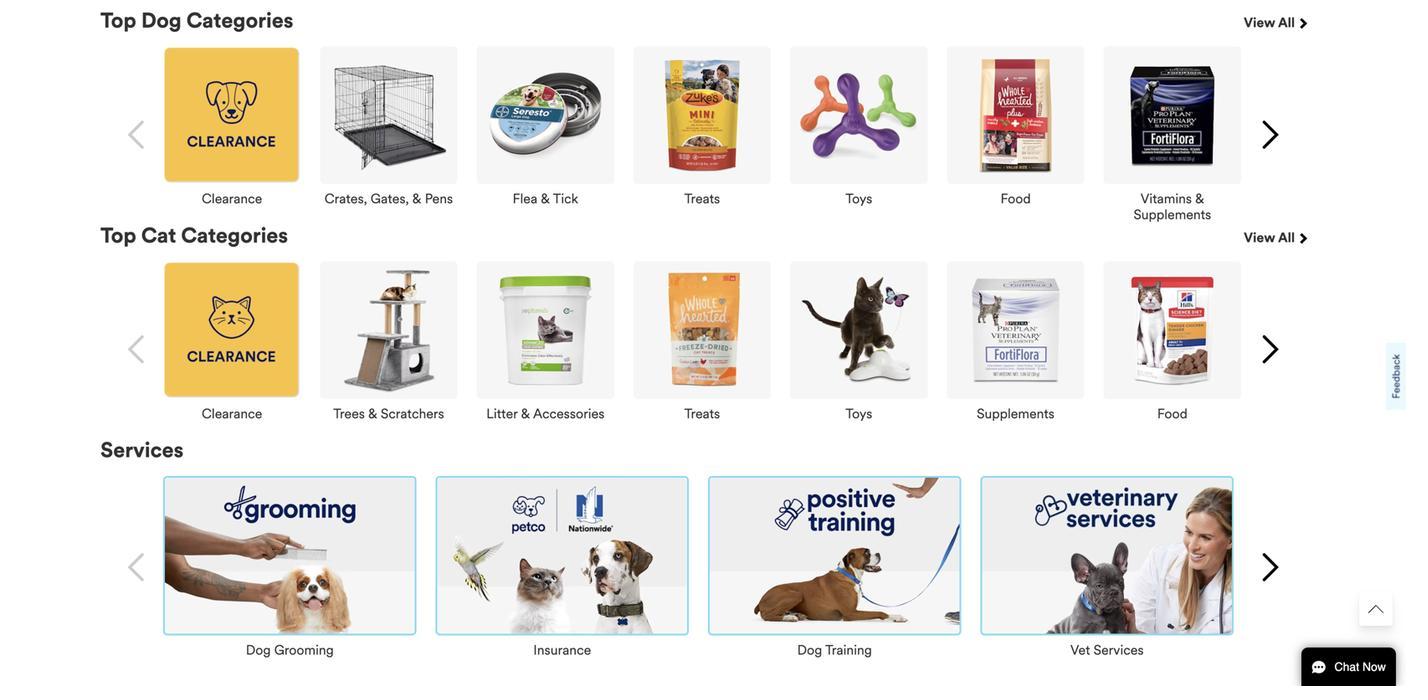 Task type: vqa. For each thing, say whether or not it's contained in the screenshot.
bottommost Services
yes



Task type: describe. For each thing, give the bounding box(es) containing it.
dog training
[[798, 642, 873, 659]]

dog food image
[[947, 47, 1085, 184]]

view all for top cat categories
[[1244, 229, 1299, 246]]

litter & accessories link
[[487, 399, 605, 422]]

0 horizontal spatial dog
[[141, 8, 182, 34]]

cat treats image
[[634, 262, 771, 399]]

scratchers
[[381, 405, 444, 422]]

food link for dog food image
[[1001, 184, 1031, 207]]

dog grooming
[[246, 642, 334, 659]]

tick
[[553, 190, 579, 207]]

0 horizontal spatial services
[[100, 438, 184, 464]]

trees & scratchers link
[[333, 399, 444, 422]]

3 > button from the top
[[1247, 545, 1293, 591]]

view for top cat categories
[[1244, 229, 1276, 246]]

0 horizontal spatial supplements
[[977, 405, 1055, 422]]

flea & tick link
[[513, 184, 579, 207]]

cat toys image
[[791, 262, 928, 399]]

vitamins & supplements
[[1134, 190, 1212, 223]]

treats for top cat categories
[[685, 405, 720, 422]]

scroll to top image
[[1369, 602, 1384, 617]]

flea
[[513, 190, 538, 207]]

training
[[826, 642, 873, 659]]

all for top cat categories
[[1279, 229, 1296, 246]]

categories for top cat categories
[[181, 223, 288, 249]]

styled arrow button link
[[1360, 593, 1393, 626]]

cat
[[141, 223, 176, 249]]

clearance for cat
[[202, 405, 262, 422]]

dog supplies on clearance image
[[163, 47, 301, 184]]

trees & scratchers
[[333, 405, 444, 422]]

supplements for cats image
[[947, 262, 1085, 399]]

view all link for top dog categories
[[1244, 8, 1306, 47]]

supplements link
[[977, 399, 1055, 422]]

crates, gates, & pens link
[[325, 184, 453, 207]]

> for top dog categories
[[1265, 124, 1274, 145]]

dog crates image
[[320, 47, 458, 184]]

categories for top dog categories
[[187, 8, 294, 34]]

clearance link for dog
[[202, 184, 262, 207]]

food for dog food image
[[1001, 190, 1031, 207]]

all for top dog categories
[[1279, 14, 1296, 31]]

& for vitamins & supplements
[[1196, 190, 1205, 207]]

dog for dog training
[[798, 642, 823, 659]]



Task type: locate. For each thing, give the bounding box(es) containing it.
1 vertical spatial all
[[1279, 229, 1296, 246]]

0 vertical spatial food link
[[1001, 184, 1031, 207]]

0 vertical spatial treats
[[685, 190, 720, 207]]

1 vertical spatial >
[[1265, 339, 1274, 360]]

0 vertical spatial <
[[132, 124, 141, 145]]

2 > from the top
[[1265, 339, 1274, 360]]

top cat categories
[[100, 223, 288, 249]]

crates, gates, & pens
[[325, 190, 453, 207]]

0 vertical spatial all
[[1279, 14, 1296, 31]]

1 > from the top
[[1265, 124, 1274, 145]]

1 all from the top
[[1279, 14, 1296, 31]]

all
[[1279, 14, 1296, 31], [1279, 229, 1296, 246]]

0 vertical spatial clearance link
[[202, 184, 262, 207]]

& for flea & tick
[[541, 190, 550, 207]]

0 vertical spatial supplements
[[1134, 207, 1212, 223]]

1 toys from the top
[[846, 190, 873, 207]]

> for top cat categories
[[1265, 339, 1274, 360]]

2 view all from the top
[[1244, 229, 1299, 246]]

dog
[[141, 8, 182, 34], [246, 642, 271, 659], [798, 642, 823, 659]]

2 toys link from the top
[[846, 399, 873, 422]]

& left the pens
[[413, 190, 422, 207]]

0 vertical spatial view all
[[1244, 14, 1299, 31]]

clearance link
[[202, 184, 262, 207], [202, 399, 262, 422]]

food down cat food image at right
[[1158, 405, 1188, 422]]

3 < from the top
[[132, 557, 141, 578]]

1 horizontal spatial services
[[1094, 642, 1144, 659]]

top for top cat categories
[[100, 223, 136, 249]]

1 vertical spatial view
[[1244, 229, 1276, 246]]

1 vertical spatial treats
[[685, 405, 720, 422]]

treats down cat treats image
[[685, 405, 720, 422]]

& left the tick
[[541, 190, 550, 207]]

view
[[1244, 14, 1276, 31], [1244, 229, 1276, 246]]

0 vertical spatial treats link
[[685, 184, 720, 207]]

& right 'litter' at the bottom
[[521, 405, 530, 422]]

1 vertical spatial categories
[[181, 223, 288, 249]]

< for dog
[[132, 124, 141, 145]]

1 horizontal spatial dog
[[246, 642, 271, 659]]

insurance link
[[534, 636, 591, 659]]

1 view all link from the top
[[1244, 8, 1306, 47]]

1 vertical spatial view all link
[[1244, 223, 1306, 262]]

vet services
[[1071, 642, 1144, 659]]

& right trees
[[368, 405, 378, 422]]

top
[[100, 8, 136, 34], [100, 223, 136, 249]]

1 clearance from the top
[[202, 190, 262, 207]]

toys link for top dog categories
[[846, 184, 873, 207]]

0 vertical spatial > button
[[1247, 112, 1293, 158]]

< button
[[114, 112, 160, 158], [114, 327, 160, 373], [114, 545, 160, 591]]

0 vertical spatial < button
[[114, 112, 160, 158]]

toys link
[[846, 184, 873, 207], [846, 399, 873, 422]]

0 vertical spatial services
[[100, 438, 184, 464]]

treats down "dog treats" image
[[685, 190, 720, 207]]

1 vertical spatial toys
[[846, 405, 873, 422]]

&
[[413, 190, 422, 207], [541, 190, 550, 207], [1196, 190, 1205, 207], [368, 405, 378, 422], [521, 405, 530, 422]]

0 vertical spatial food
[[1001, 190, 1031, 207]]

view all link
[[1244, 8, 1306, 47], [1244, 223, 1306, 262]]

2 horizontal spatial dog
[[798, 642, 823, 659]]

> button
[[1247, 112, 1293, 158], [1247, 327, 1293, 373], [1247, 545, 1293, 591]]

food link for cat food image at right
[[1158, 399, 1188, 422]]

1 vertical spatial food
[[1158, 405, 1188, 422]]

supplements
[[1134, 207, 1212, 223], [977, 405, 1055, 422]]

cat furniture image
[[320, 262, 458, 399]]

2 < button from the top
[[114, 327, 160, 373]]

toys down the "cat toys" image
[[846, 405, 873, 422]]

0 vertical spatial view all link
[[1244, 8, 1306, 47]]

1 vertical spatial view all
[[1244, 229, 1299, 246]]

2 vertical spatial <
[[132, 557, 141, 578]]

1 clearance link from the top
[[202, 184, 262, 207]]

1 < from the top
[[132, 124, 141, 145]]

1 > button from the top
[[1247, 112, 1293, 158]]

food down dog food image
[[1001, 190, 1031, 207]]

toys down dog toys image
[[846, 190, 873, 207]]

clearance
[[202, 190, 262, 207], [202, 405, 262, 422]]

toys for top cat categories
[[846, 405, 873, 422]]

1 < button from the top
[[114, 112, 160, 158]]

dog inside dog grooming link
[[246, 642, 271, 659]]

top dog categories
[[100, 8, 294, 34]]

3 < button from the top
[[114, 545, 160, 591]]

cat supplies on clearance image
[[163, 262, 301, 399]]

& for trees & scratchers
[[368, 405, 378, 422]]

2 all from the top
[[1279, 229, 1296, 246]]

1 treats from the top
[[685, 190, 720, 207]]

3 > from the top
[[1265, 557, 1274, 578]]

supplements for dogs image
[[1104, 47, 1242, 184]]

clearance down cat supplies on clearance image
[[202, 405, 262, 422]]

treats for top dog categories
[[685, 190, 720, 207]]

services
[[100, 438, 184, 464], [1094, 642, 1144, 659]]

2 view all link from the top
[[1244, 223, 1306, 262]]

treats link for top cat categories
[[685, 399, 720, 422]]

view all for top dog categories
[[1244, 14, 1299, 31]]

insurance
[[534, 642, 591, 659]]

1 view all from the top
[[1244, 14, 1299, 31]]

0 vertical spatial view
[[1244, 14, 1276, 31]]

0 vertical spatial top
[[100, 8, 136, 34]]

2 top from the top
[[100, 223, 136, 249]]

0 horizontal spatial food
[[1001, 190, 1031, 207]]

1 vertical spatial top
[[100, 223, 136, 249]]

toys link for top cat categories
[[846, 399, 873, 422]]

dog flea and tick treatment image
[[477, 47, 615, 184]]

2 < from the top
[[132, 339, 141, 360]]

view all link for top cat categories
[[1244, 223, 1306, 262]]

food link
[[1001, 184, 1031, 207], [1158, 399, 1188, 422]]

0 vertical spatial categories
[[187, 8, 294, 34]]

2 treats from the top
[[685, 405, 720, 422]]

> button for top cat categories
[[1247, 327, 1293, 373]]

vitamins
[[1141, 190, 1192, 207]]

1 vertical spatial clearance link
[[202, 399, 262, 422]]

2 vertical spatial < button
[[114, 545, 160, 591]]

categories
[[187, 8, 294, 34], [181, 223, 288, 249]]

1 horizontal spatial supplements
[[1134, 207, 1212, 223]]

1 vertical spatial < button
[[114, 327, 160, 373]]

1 vertical spatial supplements
[[977, 405, 1055, 422]]

>
[[1265, 124, 1274, 145], [1265, 339, 1274, 360], [1265, 557, 1274, 578]]

dog toys image
[[791, 47, 928, 184]]

vet services link
[[1071, 636, 1144, 659]]

0 vertical spatial >
[[1265, 124, 1274, 145]]

2 clearance from the top
[[202, 405, 262, 422]]

litter & accessories
[[487, 405, 605, 422]]

clearance for dog
[[202, 190, 262, 207]]

cat litter & accessories image
[[477, 262, 615, 399]]

1 toys link from the top
[[846, 184, 873, 207]]

treats
[[685, 190, 720, 207], [685, 405, 720, 422]]

view for top dog categories
[[1244, 14, 1276, 31]]

toys
[[846, 190, 873, 207], [846, 405, 873, 422]]

1 top from the top
[[100, 8, 136, 34]]

0 horizontal spatial food link
[[1001, 184, 1031, 207]]

view all
[[1244, 14, 1299, 31], [1244, 229, 1299, 246]]

1 vertical spatial food link
[[1158, 399, 1188, 422]]

< button for dog
[[114, 112, 160, 158]]

crates,
[[325, 190, 367, 207]]

litter
[[487, 405, 518, 422]]

1 vertical spatial services
[[1094, 642, 1144, 659]]

0 vertical spatial toys
[[846, 190, 873, 207]]

dog grooming link
[[246, 636, 334, 659]]

dog treats image
[[634, 47, 771, 184]]

trees
[[333, 405, 365, 422]]

gates,
[[371, 190, 409, 207]]

1 vertical spatial treats link
[[685, 399, 720, 422]]

clearance link for cat
[[202, 399, 262, 422]]

1 vertical spatial > button
[[1247, 327, 1293, 373]]

2 toys from the top
[[846, 405, 873, 422]]

dog inside dog training link
[[798, 642, 823, 659]]

treats link for top dog categories
[[685, 184, 720, 207]]

food
[[1001, 190, 1031, 207], [1158, 405, 1188, 422]]

1 horizontal spatial food link
[[1158, 399, 1188, 422]]

dog training link
[[798, 636, 873, 659]]

toys for top dog categories
[[846, 190, 873, 207]]

<
[[132, 124, 141, 145], [132, 339, 141, 360], [132, 557, 141, 578]]

0 vertical spatial toys link
[[846, 184, 873, 207]]

1 horizontal spatial food
[[1158, 405, 1188, 422]]

< for cat
[[132, 339, 141, 360]]

2 vertical spatial >
[[1265, 557, 1274, 578]]

2 clearance link from the top
[[202, 399, 262, 422]]

dog for dog grooming
[[246, 642, 271, 659]]

& right vitamins
[[1196, 190, 1205, 207]]

1 vertical spatial clearance
[[202, 405, 262, 422]]

> button for top dog categories
[[1247, 112, 1293, 158]]

flea & tick
[[513, 190, 579, 207]]

treats link
[[685, 184, 720, 207], [685, 399, 720, 422]]

2 vertical spatial > button
[[1247, 545, 1293, 591]]

& inside the vitamins & supplements
[[1196, 190, 1205, 207]]

vitamins & supplements link
[[1104, 184, 1242, 223]]

top for top dog categories
[[100, 8, 136, 34]]

0 vertical spatial clearance
[[202, 190, 262, 207]]

1 view from the top
[[1244, 14, 1276, 31]]

< button for cat
[[114, 327, 160, 373]]

food for cat food image at right
[[1158, 405, 1188, 422]]

clearance up top cat categories
[[202, 190, 262, 207]]

2 > button from the top
[[1247, 327, 1293, 373]]

vet
[[1071, 642, 1091, 659]]

& for litter & accessories
[[521, 405, 530, 422]]

1 vertical spatial toys link
[[846, 399, 873, 422]]

pens
[[425, 190, 453, 207]]

cat food image
[[1104, 262, 1242, 399]]

accessories
[[533, 405, 605, 422]]

2 view from the top
[[1244, 229, 1276, 246]]

1 treats link from the top
[[685, 184, 720, 207]]

grooming
[[274, 642, 334, 659]]

1 vertical spatial <
[[132, 339, 141, 360]]

2 treats link from the top
[[685, 399, 720, 422]]



